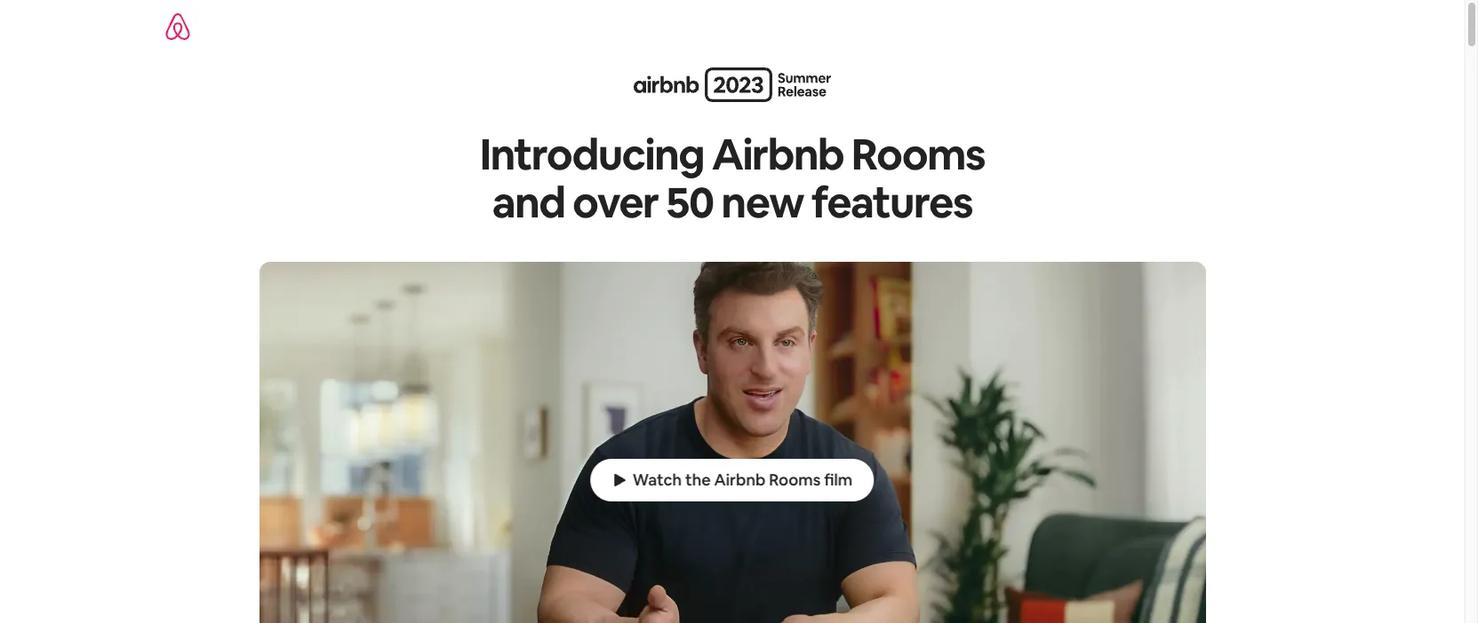 Task type: locate. For each thing, give the bounding box(es) containing it.
features
[[811, 175, 973, 230]]

1 horizontal spatial rooms
[[851, 127, 985, 182]]

50
[[666, 175, 714, 230]]

watch
[[633, 470, 682, 490]]

rooms inside button
[[769, 470, 821, 490]]

1 vertical spatial rooms
[[769, 470, 821, 490]]

0 vertical spatial airbnb
[[712, 127, 844, 182]]

over
[[573, 175, 658, 230]]

0 vertical spatial rooms
[[851, 127, 985, 182]]

airbnb
[[712, 127, 844, 182], [715, 470, 766, 490]]

rooms
[[851, 127, 985, 182], [769, 470, 821, 490]]

airbnb inside button
[[715, 470, 766, 490]]

rooms inside introducing airbnb rooms and over 50 new features
[[851, 127, 985, 182]]

1 vertical spatial airbnb
[[715, 470, 766, 490]]

0 horizontal spatial rooms
[[769, 470, 821, 490]]

introducing airbnb rooms and over 50 new features
[[480, 127, 985, 230]]

and
[[492, 175, 565, 230]]

a still-frame of airbnb ceo brian chesky sitting at a table in a warmly lit home, mid-conversation and gesturing slightly. image
[[259, 262, 1206, 624]]

airbnb down the airbnb 2023 summer release logo
[[712, 127, 844, 182]]

airbnb right the
[[715, 470, 766, 490]]

the
[[686, 470, 711, 490]]



Task type: vqa. For each thing, say whether or not it's contained in the screenshot.
rightmost Rooms
yes



Task type: describe. For each thing, give the bounding box(es) containing it.
airbnb inside introducing airbnb rooms and over 50 new features
[[712, 127, 844, 182]]

new
[[721, 175, 804, 230]]

watch the airbnb rooms film
[[633, 470, 853, 490]]

watch the airbnb rooms film button
[[259, 262, 1206, 624]]

introducing
[[480, 127, 704, 182]]

airbnb homepage image
[[164, 12, 192, 41]]

the airbnb 2023 summer release logo image
[[634, 68, 831, 102]]

film
[[825, 470, 853, 490]]



